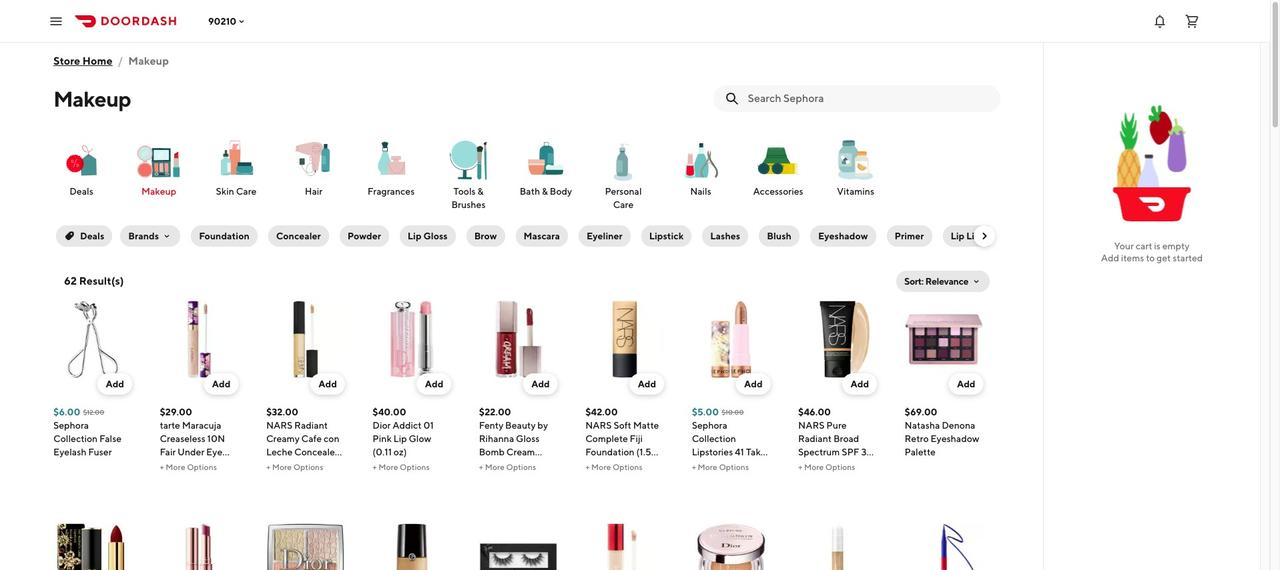 Task type: describe. For each thing, give the bounding box(es) containing it.
primer link
[[884, 223, 935, 250]]

skin care
[[216, 186, 257, 197]]

primer button
[[887, 226, 932, 247]]

oz) inside the "$32.00 nars radiant creamy cafe con leche concealer (0.22 oz)"
[[291, 461, 304, 471]]

bath & body
[[520, 186, 572, 197]]

nars pure radiant broad spectrum spf 30 st moriz medium 1 tinted moisturizer (1.9 oz) image
[[799, 300, 877, 379]]

store home / makeup
[[53, 55, 169, 67]]

tools & brushes image
[[445, 137, 493, 185]]

30
[[862, 447, 874, 458]]

store home link
[[53, 48, 113, 75]]

fruit
[[525, 461, 545, 471]]

moisturizer
[[828, 474, 876, 485]]

options inside $40.00 dior addict 01 pink lip glow (0.11 oz) + more options
[[400, 463, 430, 473]]

moriz
[[810, 461, 834, 471]]

broad
[[834, 434, 860, 445]]

a
[[692, 461, 699, 471]]

lipstories
[[692, 447, 733, 458]]

creamy
[[266, 434, 300, 445]]

skin
[[216, 186, 234, 197]]

accessories image
[[754, 137, 803, 185]]

41
[[735, 447, 744, 458]]

$29.00 tarte maracuja creaseless 10n fair under eye concealer
[[160, 407, 225, 471]]

+ more options for color
[[479, 463, 536, 473]]

brow
[[474, 231, 497, 242]]

dior backstage glow 002 glitz highlight & blush palette image
[[266, 523, 345, 571]]

palette
[[905, 447, 936, 458]]

$22.00
[[479, 407, 511, 418]]

1 vertical spatial deals
[[80, 231, 104, 242]]

more inside $40.00 dior addict 01 pink lip glow (0.11 oz) + more options
[[379, 463, 398, 473]]

personal care link
[[590, 136, 657, 212]]

pink
[[373, 434, 392, 445]]

eyeshadow link
[[808, 223, 879, 250]]

fenty beauty by rihanna gloss bomb cream color drip fruit snacks lip cream (0.30 oz) image
[[479, 300, 558, 379]]

eyeshadow inside button
[[819, 231, 868, 242]]

radiant inside $46.00 nars pure radiant broad spectrum spf 30 st moriz medium 1 tinted moisturizer (1.9 oz)
[[799, 434, 832, 445]]

mascara button
[[516, 226, 568, 247]]

care for skin care
[[236, 186, 257, 197]]

0 vertical spatial cream
[[507, 447, 535, 458]]

sephora collection false eyelash fuser image
[[53, 300, 132, 379]]

1 vertical spatial makeup
[[53, 86, 131, 111]]

$69.00
[[905, 407, 938, 418]]

lilly lashes 3d faux mink mykonos eyelashes image
[[479, 523, 558, 571]]

add for nars radiant creamy cafe con leche concealer (0.22 oz)
[[319, 379, 337, 390]]

bomb
[[479, 447, 505, 458]]

$40.00
[[373, 407, 406, 418]]

natasha denona retro eyeshadow palette image
[[905, 300, 984, 379]]

your
[[1115, 241, 1134, 252]]

nars for nars radiant creamy cafe con leche concealer (0.22 oz)
[[266, 421, 293, 431]]

$5.00
[[692, 407, 719, 418]]

armani beauty luminous silk perfect glow flawless oil-free 7.5 tan peach foundation (1 oz) image
[[373, 523, 452, 571]]

take
[[746, 447, 766, 458]]

skin care link
[[203, 136, 270, 199]]

radiant inside the "$32.00 nars radiant creamy cafe con leche concealer (0.22 oz)"
[[294, 421, 328, 431]]

options for oz)
[[613, 463, 643, 473]]

nails
[[690, 186, 712, 197]]

vitamins link
[[823, 136, 889, 199]]

open menu image
[[48, 13, 64, 29]]

powder
[[348, 231, 381, 242]]

90210 button
[[208, 16, 247, 26]]

+ for (0.22
[[266, 463, 271, 473]]

creaseless
[[160, 434, 205, 445]]

add for sephora collection lipstories 41 take a spin lipstick (0.14 oz)
[[744, 379, 763, 390]]

empty
[[1163, 241, 1190, 252]]

$69.00 natasha denona retro eyeshadow palette
[[905, 407, 980, 458]]

eyelash
[[53, 447, 86, 458]]

skin care image
[[212, 137, 260, 179]]

nars soft matte complete fiji foundation (1.5 oz) image
[[586, 300, 664, 379]]

retro
[[905, 434, 929, 445]]

10n
[[207, 434, 225, 445]]

01
[[424, 421, 434, 431]]

$12.00
[[83, 409, 104, 417]]

lip liner button
[[943, 226, 997, 247]]

oz) inside $40.00 dior addict 01 pink lip glow (0.11 oz) + more options
[[394, 447, 407, 458]]

lip right the powder button
[[408, 231, 422, 242]]

lipstick link
[[639, 223, 695, 250]]

concealer inside the "$32.00 nars radiant creamy cafe con leche concealer (0.22 oz)"
[[294, 447, 338, 458]]

personal care
[[605, 186, 642, 210]]

gloss inside button
[[424, 231, 448, 242]]

blush
[[767, 231, 792, 242]]

false
[[99, 434, 122, 445]]

fragrances link
[[358, 136, 425, 199]]

lipstick button
[[641, 226, 692, 247]]

cafe
[[302, 434, 322, 445]]

relevance
[[926, 276, 969, 287]]

soft
[[614, 421, 632, 431]]

eyeliner
[[587, 231, 623, 242]]

deals link
[[48, 136, 115, 199]]

rihanna
[[479, 434, 514, 445]]

+ for spin
[[692, 463, 696, 473]]

foundation inside $42.00 nars soft matte complete fiji foundation (1.5 oz)
[[586, 447, 635, 458]]

options for st
[[826, 463, 856, 473]]

personal
[[605, 186, 642, 197]]

1 vertical spatial cream
[[526, 474, 555, 485]]

fenty
[[479, 421, 504, 431]]

snacks
[[479, 474, 509, 485]]

more for concealer
[[166, 463, 185, 473]]

+ for oz)
[[586, 463, 590, 473]]

bath
[[520, 186, 540, 197]]

powder link
[[337, 223, 392, 250]]

(0.14
[[692, 474, 713, 485]]

dior
[[373, 421, 391, 431]]

makeup link
[[126, 136, 192, 199]]

more for color
[[485, 463, 505, 473]]

glow
[[409, 434, 431, 445]]

oz) inside $5.00 $10.00 sephora collection lipstories 41 take a spin lipstick (0.14 oz)
[[715, 474, 728, 485]]

notification bell image
[[1152, 13, 1168, 29]]

concealer inside button
[[276, 231, 321, 242]]

by
[[538, 421, 548, 431]]

blush button
[[759, 226, 800, 247]]

personal care image
[[600, 137, 648, 185]]

(1.9
[[799, 487, 813, 498]]

$10.00
[[722, 409, 744, 417]]

brands button
[[120, 226, 180, 247]]

lashes link
[[700, 223, 751, 250]]

eyeliner button
[[579, 226, 631, 247]]

sephora collection lipstories 41 take a spin lipstick (0.14 oz) image
[[692, 300, 771, 379]]

0 vertical spatial makeup
[[128, 55, 169, 67]]

concealer button
[[268, 226, 329, 247]]

& for tools
[[478, 186, 484, 197]]

0 items, open order cart image
[[1184, 13, 1200, 29]]

+ inside $40.00 dior addict 01 pink lip glow (0.11 oz) + more options
[[373, 463, 377, 473]]

maracuja
[[182, 421, 221, 431]]

sephora for $6.00
[[53, 421, 89, 431]]

bath & body link
[[513, 136, 580, 199]]



Task type: vqa. For each thing, say whether or not it's contained in the screenshot.
Lipstick link on the top of the page
yes



Task type: locate. For each thing, give the bounding box(es) containing it.
7 + from the left
[[799, 463, 803, 473]]

pat mcgrath labs matte trance vendetta lipstick (0.14 oz) image
[[53, 523, 132, 571]]

0 vertical spatial radiant
[[294, 421, 328, 431]]

lip inside $22.00 fenty beauty by rihanna gloss bomb cream color drip fruit snacks lip cream (0.30 oz)
[[511, 474, 524, 485]]

brow button
[[466, 226, 505, 247]]

nails link
[[668, 136, 734, 199]]

& for bath
[[542, 186, 548, 197]]

eyeshadow down denona
[[931, 434, 980, 445]]

collection up the lipstories
[[692, 434, 736, 445]]

primer
[[895, 231, 924, 242]]

oz) right (0.30
[[505, 487, 518, 498]]

nars inside $46.00 nars pure radiant broad spectrum spf 30 st moriz medium 1 tinted moisturizer (1.9 oz)
[[799, 421, 825, 431]]

0 vertical spatial foundation
[[199, 231, 250, 242]]

con
[[324, 434, 340, 445]]

result(s)
[[79, 275, 124, 288]]

get
[[1157, 253, 1171, 264]]

+ more options down leche
[[266, 463, 323, 473]]

7 more from the left
[[805, 463, 824, 473]]

0 horizontal spatial sephora
[[53, 421, 89, 431]]

add for sephora collection false eyelash fuser
[[106, 379, 124, 390]]

makeup image
[[135, 137, 183, 185]]

0 horizontal spatial foundation
[[199, 231, 250, 242]]

+ more options down under
[[160, 463, 217, 473]]

lip
[[408, 231, 422, 242], [951, 231, 965, 242], [394, 434, 407, 445], [511, 474, 524, 485]]

1 vertical spatial lipstick
[[722, 461, 755, 471]]

+ more options for spin
[[692, 463, 749, 473]]

lipstick inside $5.00 $10.00 sephora collection lipstories 41 take a spin lipstick (0.14 oz)
[[722, 461, 755, 471]]

concealer inside $29.00 tarte maracuja creaseless 10n fair under eye concealer
[[160, 461, 204, 471]]

nars for nars pure radiant broad spectrum spf 30 st moriz medium 1 tinted moisturizer (1.9 oz)
[[799, 421, 825, 431]]

6 more from the left
[[698, 463, 718, 473]]

lip down the addict
[[394, 434, 407, 445]]

collection
[[53, 434, 98, 445], [692, 434, 736, 445]]

lipstick inside lipstick button
[[649, 231, 684, 242]]

add
[[1101, 253, 1120, 264], [106, 379, 124, 390], [212, 379, 231, 390], [319, 379, 337, 390], [425, 379, 444, 390], [532, 379, 550, 390], [638, 379, 656, 390], [744, 379, 763, 390], [851, 379, 869, 390], [957, 379, 976, 390]]

st
[[799, 461, 808, 471]]

options up "snacks"
[[506, 463, 536, 473]]

lipstick
[[649, 231, 684, 242], [722, 461, 755, 471]]

7 options from the left
[[826, 463, 856, 473]]

concealer link
[[266, 223, 332, 250]]

1 vertical spatial gloss
[[516, 434, 540, 445]]

nars for nars soft matte complete fiji foundation (1.5 oz)
[[586, 421, 612, 431]]

nars inside $42.00 nars soft matte complete fiji foundation (1.5 oz)
[[586, 421, 612, 431]]

1 options from the left
[[187, 463, 217, 473]]

options down cafe
[[294, 463, 323, 473]]

+ more options
[[160, 463, 217, 473], [266, 463, 323, 473], [479, 463, 536, 473], [586, 463, 643, 473], [692, 463, 749, 473], [799, 463, 856, 473]]

more for spin
[[698, 463, 718, 473]]

add for nars pure radiant broad spectrum spf 30 st moriz medium 1 tinted moisturizer (1.9 oz)
[[851, 379, 869, 390]]

1
[[873, 461, 877, 471]]

radiant up the spectrum on the bottom
[[799, 434, 832, 445]]

oz)
[[394, 447, 407, 458], [291, 461, 304, 471], [586, 461, 599, 471], [715, 474, 728, 485], [505, 487, 518, 498], [815, 487, 828, 498]]

2 vertical spatial makeup
[[141, 186, 176, 197]]

makeup down home
[[53, 86, 131, 111]]

options down glow
[[400, 463, 430, 473]]

options down (1.5
[[613, 463, 643, 473]]

1 collection from the left
[[53, 434, 98, 445]]

oz) down spin
[[715, 474, 728, 485]]

tools & brushes
[[452, 186, 486, 210]]

options for (0.22
[[294, 463, 323, 473]]

2 + from the left
[[266, 463, 271, 473]]

0 horizontal spatial eyeshadow
[[819, 231, 868, 242]]

concealer down hair
[[276, 231, 321, 242]]

more down leche
[[272, 463, 292, 473]]

oz) right "(0.22"
[[291, 461, 304, 471]]

lipstick down 41
[[722, 461, 755, 471]]

1 horizontal spatial sephora
[[692, 421, 728, 431]]

collection up eyelash
[[53, 434, 98, 445]]

$46.00
[[799, 407, 831, 418]]

tools
[[454, 186, 476, 197]]

options for color
[[506, 463, 536, 473]]

oz) inside $22.00 fenty beauty by rihanna gloss bomb cream color drip fruit snacks lip cream (0.30 oz)
[[505, 487, 518, 498]]

1 horizontal spatial care
[[613, 200, 634, 210]]

foundation inside button
[[199, 231, 250, 242]]

spectrum
[[799, 447, 840, 458]]

1 + more options from the left
[[160, 463, 217, 473]]

sephora inside $6.00 $12.00 sephora collection false eyelash fuser
[[53, 421, 89, 431]]

sephora for $5.00
[[692, 421, 728, 431]]

0 horizontal spatial lipstick
[[649, 231, 684, 242]]

1 horizontal spatial lipstick
[[722, 461, 755, 471]]

options down under
[[187, 463, 217, 473]]

clinique even better all-over cn 90 sand concealer & eraser (0.2 oz) image
[[799, 523, 877, 571]]

+ more options down the lipstories
[[692, 463, 749, 473]]

62
[[64, 275, 77, 288]]

oz) inside $46.00 nars pure radiant broad spectrum spf 30 st moriz medium 1 tinted moisturizer (1.9 oz)
[[815, 487, 828, 498]]

nars
[[266, 421, 293, 431], [586, 421, 612, 431], [799, 421, 825, 431]]

add up con
[[319, 379, 337, 390]]

oz) inside $42.00 nars soft matte complete fiji foundation (1.5 oz)
[[586, 461, 599, 471]]

eyeshadow inside '$69.00 natasha denona retro eyeshadow palette'
[[931, 434, 980, 445]]

$22.00 fenty beauty by rihanna gloss bomb cream color drip fruit snacks lip cream (0.30 oz)
[[479, 407, 555, 498]]

0 horizontal spatial gloss
[[424, 231, 448, 242]]

foundation down complete at the left
[[586, 447, 635, 458]]

collection for eyelash
[[53, 434, 98, 445]]

$32.00 nars radiant creamy cafe con leche concealer (0.22 oz)
[[266, 407, 340, 471]]

bath & body image
[[522, 137, 570, 179]]

concealer
[[276, 231, 321, 242], [294, 447, 338, 458], [160, 461, 204, 471]]

liner
[[967, 231, 989, 242]]

gloss down beauty
[[516, 434, 540, 445]]

3 + more options from the left
[[479, 463, 536, 473]]

+ up (0.14
[[692, 463, 696, 473]]

fragrances image
[[367, 137, 415, 179]]

3 options from the left
[[400, 463, 430, 473]]

more down complete at the left
[[592, 463, 611, 473]]

6 + from the left
[[692, 463, 696, 473]]

+ more options up "snacks"
[[479, 463, 536, 473]]

makeup down makeup image
[[141, 186, 176, 197]]

add for dior addict 01 pink lip glow (0.11 oz)
[[425, 379, 444, 390]]

3 more from the left
[[379, 463, 398, 473]]

gloss left brow
[[424, 231, 448, 242]]

2 vertical spatial concealer
[[160, 461, 204, 471]]

care for personal care
[[613, 200, 634, 210]]

lipstick left lashes "button"
[[649, 231, 684, 242]]

deals image
[[57, 137, 105, 185]]

denona
[[942, 421, 976, 431]]

$42.00
[[586, 407, 618, 418]]

eye
[[206, 447, 223, 458]]

collection for 41
[[692, 434, 736, 445]]

options down 41
[[719, 463, 749, 473]]

5 more from the left
[[592, 463, 611, 473]]

home
[[82, 55, 113, 67]]

lip gloss
[[408, 231, 448, 242]]

4 more from the left
[[485, 463, 505, 473]]

vitamins image
[[832, 137, 880, 185]]

+ more options down complete at the left
[[586, 463, 643, 473]]

1 horizontal spatial gloss
[[516, 434, 540, 445]]

0 vertical spatial lipstick
[[649, 231, 684, 242]]

+ more options for (0.22
[[266, 463, 323, 473]]

add for natasha denona retro eyeshadow palette
[[957, 379, 976, 390]]

(0.11
[[373, 447, 392, 458]]

more for st
[[805, 463, 824, 473]]

to
[[1146, 253, 1155, 264]]

0 vertical spatial gloss
[[424, 231, 448, 242]]

1 horizontal spatial nars
[[586, 421, 612, 431]]

dior dreamskin fresh & perfect cushion spf 50 010 ivory foundation (0.5 oz) image
[[692, 523, 771, 571]]

oz) down complete at the left
[[586, 461, 599, 471]]

more down fair
[[166, 463, 185, 473]]

drip
[[505, 461, 523, 471]]

sephora inside $5.00 $10.00 sephora collection lipstories 41 take a spin lipstick (0.14 oz)
[[692, 421, 728, 431]]

$5.00 $10.00 sephora collection lipstories 41 take a spin lipstick (0.14 oz)
[[692, 407, 766, 485]]

+ down fair
[[160, 463, 164, 473]]

options up moisturizer
[[826, 463, 856, 473]]

dior addict 01 pink lip glow (0.11 oz) image
[[373, 300, 452, 379]]

1 horizontal spatial foundation
[[586, 447, 635, 458]]

options for spin
[[719, 463, 749, 473]]

6 + more options from the left
[[799, 463, 856, 473]]

foundation down skin
[[199, 231, 250, 242]]

concealer down under
[[160, 461, 204, 471]]

hair link
[[280, 136, 347, 199]]

add up matte at bottom
[[638, 379, 656, 390]]

collection inside $6.00 $12.00 sephora collection false eyelash fuser
[[53, 434, 98, 445]]

store
[[53, 55, 80, 67]]

0 horizontal spatial radiant
[[294, 421, 328, 431]]

0 horizontal spatial collection
[[53, 434, 98, 445]]

body
[[550, 186, 572, 197]]

care right skin
[[236, 186, 257, 197]]

tarte maracuja creaseless 10n fair under eye concealer image
[[160, 300, 239, 379]]

add for fenty beauty by rihanna gloss bomb cream color drip fruit snacks lip cream (0.30 oz)
[[532, 379, 550, 390]]

fair
[[160, 447, 176, 458]]

$29.00
[[160, 407, 192, 418]]

+ up "snacks"
[[479, 463, 483, 473]]

more for (0.22
[[272, 463, 292, 473]]

foundation button
[[191, 226, 258, 247]]

radiant up cafe
[[294, 421, 328, 431]]

5 options from the left
[[613, 463, 643, 473]]

1 horizontal spatial eyeshadow
[[931, 434, 980, 445]]

charlotte tilbury pillow talk collection superstar lipstick (0.06 oz) image
[[160, 523, 239, 571]]

oz) right (0.11
[[394, 447, 407, 458]]

4 options from the left
[[506, 463, 536, 473]]

0 vertical spatial concealer
[[276, 231, 321, 242]]

2 horizontal spatial nars
[[799, 421, 825, 431]]

add down your
[[1101, 253, 1120, 264]]

1 vertical spatial eyeshadow
[[931, 434, 980, 445]]

eyeshadow down the vitamins
[[819, 231, 868, 242]]

leche
[[266, 447, 293, 458]]

nars down $42.00
[[586, 421, 612, 431]]

2 sephora from the left
[[692, 421, 728, 431]]

more for oz)
[[592, 463, 611, 473]]

options
[[187, 463, 217, 473], [294, 463, 323, 473], [400, 463, 430, 473], [506, 463, 536, 473], [613, 463, 643, 473], [719, 463, 749, 473], [826, 463, 856, 473]]

+ up tinted
[[799, 463, 803, 473]]

foundation link
[[188, 223, 260, 250]]

nars inside the "$32.00 nars radiant creamy cafe con leche concealer (0.22 oz)"
[[266, 421, 293, 431]]

add up $5.00 $10.00 sephora collection lipstories 41 take a spin lipstick (0.14 oz)
[[744, 379, 763, 390]]

sort: relevance button
[[897, 271, 990, 292]]

5 + from the left
[[586, 463, 590, 473]]

tarte
[[160, 421, 180, 431]]

lip down drip
[[511, 474, 524, 485]]

care inside personal care
[[613, 200, 634, 210]]

1 horizontal spatial radiant
[[799, 434, 832, 445]]

cart
[[1136, 241, 1153, 252]]

0 horizontal spatial care
[[236, 186, 257, 197]]

care down personal
[[613, 200, 634, 210]]

cream down fruit
[[526, 474, 555, 485]]

(0.30
[[479, 487, 503, 498]]

+ more options down the spectrum on the bottom
[[799, 463, 856, 473]]

+ for color
[[479, 463, 483, 473]]

mascara
[[524, 231, 560, 242]]

sephora down $5.00
[[692, 421, 728, 431]]

natasha
[[905, 421, 940, 431]]

more down (0.11
[[379, 463, 398, 473]]

1 horizontal spatial &
[[542, 186, 548, 197]]

&
[[478, 186, 484, 197], [542, 186, 548, 197]]

& right "tools"
[[478, 186, 484, 197]]

2 more from the left
[[272, 463, 292, 473]]

next image
[[979, 231, 990, 242]]

deals up 62 result(s)
[[80, 231, 104, 242]]

your cart is empty add items to get started
[[1101, 241, 1203, 264]]

sephora down $6.00 on the bottom left of page
[[53, 421, 89, 431]]

1 more from the left
[[166, 463, 185, 473]]

more up "snacks"
[[485, 463, 505, 473]]

add up false
[[106, 379, 124, 390]]

brow link
[[464, 223, 508, 250]]

lip gloss button
[[400, 226, 456, 247]]

more up tinted
[[805, 463, 824, 473]]

fuser
[[88, 447, 112, 458]]

2 nars from the left
[[586, 421, 612, 431]]

& inside tools & brushes
[[478, 186, 484, 197]]

add for nars soft matte complete fiji foundation (1.5 oz)
[[638, 379, 656, 390]]

cream
[[507, 447, 535, 458], [526, 474, 555, 485]]

1 vertical spatial concealer
[[294, 447, 338, 458]]

1 + from the left
[[160, 463, 164, 473]]

oz) right (1.9
[[815, 487, 828, 498]]

$32.00
[[266, 407, 298, 418]]

lip left liner
[[951, 231, 965, 242]]

sephora
[[53, 421, 89, 431], [692, 421, 728, 431]]

deals down deals image
[[70, 186, 93, 197]]

add up "broad"
[[851, 379, 869, 390]]

6 options from the left
[[719, 463, 749, 473]]

3 nars from the left
[[799, 421, 825, 431]]

+ down (0.11
[[373, 463, 377, 473]]

1 vertical spatial radiant
[[799, 434, 832, 445]]

hair image
[[290, 137, 338, 179]]

add inside your cart is empty add items to get started
[[1101, 253, 1120, 264]]

+ more options for concealer
[[160, 463, 217, 473]]

gloss inside $22.00 fenty beauty by rihanna gloss bomb cream color drip fruit snacks lip cream (0.30 oz)
[[516, 434, 540, 445]]

+ more options for st
[[799, 463, 856, 473]]

0 horizontal spatial &
[[478, 186, 484, 197]]

tools & brushes link
[[435, 136, 502, 212]]

fragrances
[[368, 186, 415, 197]]

eyeshadow button
[[811, 226, 876, 247]]

nars radiant creamy cafe con leche concealer (0.22 oz) image
[[266, 300, 345, 379]]

$42.00 nars soft matte complete fiji foundation (1.5 oz)
[[586, 407, 659, 471]]

4 + more options from the left
[[586, 463, 643, 473]]

one/size by patrick starrr liquid pen bossy blue eyeliner (0.04 oz) image
[[905, 523, 984, 571]]

blush link
[[757, 223, 803, 250]]

add up 01
[[425, 379, 444, 390]]

cream up drip
[[507, 447, 535, 458]]

lip liner link
[[940, 223, 1000, 250]]

0 vertical spatial care
[[236, 186, 257, 197]]

concealer down cafe
[[294, 447, 338, 458]]

0 horizontal spatial nars
[[266, 421, 293, 431]]

deals
[[70, 186, 93, 197], [80, 231, 104, 242]]

powder button
[[340, 226, 389, 247]]

nails image
[[677, 137, 725, 185]]

1 & from the left
[[478, 186, 484, 197]]

+ down leche
[[266, 463, 271, 473]]

2 collection from the left
[[692, 434, 736, 445]]

lip inside $40.00 dior addict 01 pink lip glow (0.11 oz) + more options
[[394, 434, 407, 445]]

0 vertical spatial eyeshadow
[[819, 231, 868, 242]]

options for concealer
[[187, 463, 217, 473]]

2 & from the left
[[542, 186, 548, 197]]

+ for st
[[799, 463, 803, 473]]

+ for concealer
[[160, 463, 164, 473]]

+ down complete at the left
[[586, 463, 590, 473]]

add up maracuja
[[212, 379, 231, 390]]

items
[[1122, 253, 1145, 264]]

started
[[1173, 253, 1203, 264]]

lip liner
[[951, 231, 989, 242]]

nars down the $46.00
[[799, 421, 825, 431]]

spf
[[842, 447, 860, 458]]

(0.22
[[266, 461, 289, 471]]

1 vertical spatial care
[[613, 200, 634, 210]]

5 + more options from the left
[[692, 463, 749, 473]]

$6.00 $12.00 sephora collection false eyelash fuser
[[53, 407, 122, 458]]

2 + more options from the left
[[266, 463, 323, 473]]

deals inside deals link
[[70, 186, 93, 197]]

3 + from the left
[[373, 463, 377, 473]]

1 horizontal spatial collection
[[692, 434, 736, 445]]

add up by
[[532, 379, 550, 390]]

+ more options for oz)
[[586, 463, 643, 473]]

Search Sephora search field
[[748, 91, 990, 106]]

add for tarte maracuja creaseless 10n fair under eye concealer
[[212, 379, 231, 390]]

1 vertical spatial foundation
[[586, 447, 635, 458]]

$46.00 nars pure radiant broad spectrum spf 30 st moriz medium 1 tinted moisturizer (1.9 oz)
[[799, 407, 877, 498]]

one/size by patrick starrr turn up the base butter silk fair 3 (nr) concealer (0.23 oz) image
[[586, 523, 664, 571]]

1 nars from the left
[[266, 421, 293, 431]]

sort: relevance
[[905, 276, 969, 287]]

2 options from the left
[[294, 463, 323, 473]]

makeup right /
[[128, 55, 169, 67]]

nars down $32.00
[[266, 421, 293, 431]]

& right 'bath'
[[542, 186, 548, 197]]

collection inside $5.00 $10.00 sephora collection lipstories 41 take a spin lipstick (0.14 oz)
[[692, 434, 736, 445]]

radiant
[[294, 421, 328, 431], [799, 434, 832, 445]]

0 vertical spatial deals
[[70, 186, 93, 197]]

more up (0.14
[[698, 463, 718, 473]]

add up denona
[[957, 379, 976, 390]]

1 sephora from the left
[[53, 421, 89, 431]]

4 + from the left
[[479, 463, 483, 473]]



